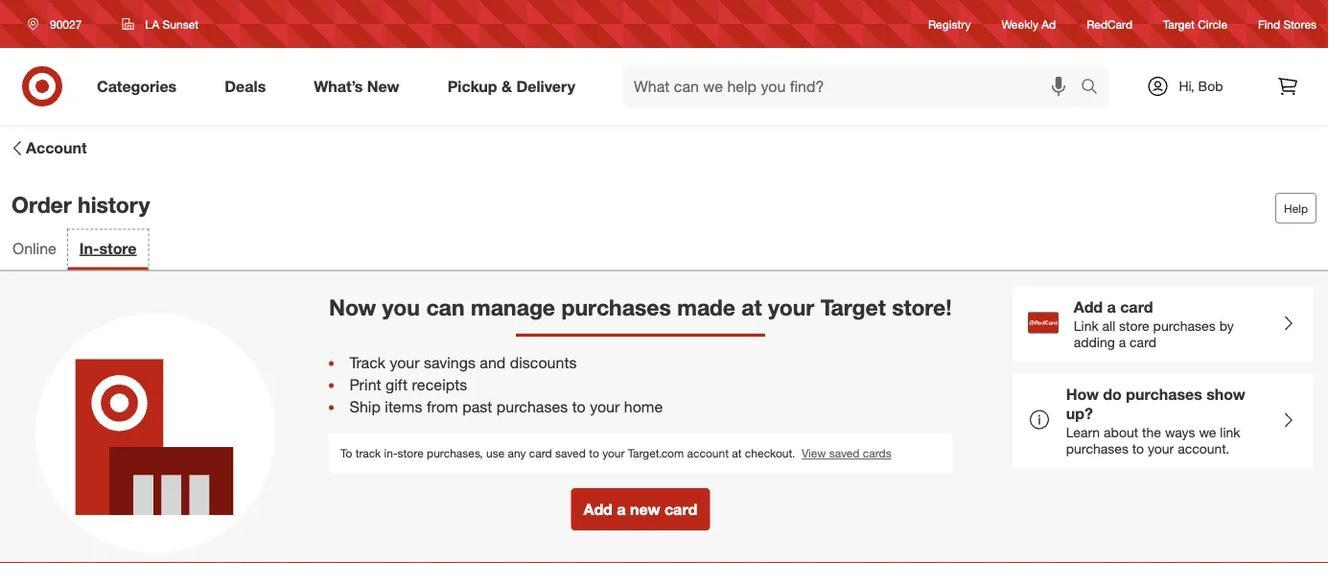 Task type: vqa. For each thing, say whether or not it's contained in the screenshot.
the top of
no



Task type: locate. For each thing, give the bounding box(es) containing it.
1 vertical spatial a
[[1119, 334, 1127, 351]]

use
[[486, 446, 505, 460]]

2 horizontal spatial a
[[1119, 334, 1127, 351]]

target circle
[[1164, 17, 1228, 31]]

to inside track your savings and discounts print gift receipts ship items from past purchases to your home
[[573, 398, 586, 416]]

your
[[769, 294, 815, 321], [390, 354, 420, 373], [590, 398, 620, 416], [1149, 440, 1175, 457], [603, 446, 625, 460]]

add a card link all store purchases by adding a card
[[1074, 298, 1235, 351]]

0 horizontal spatial target
[[821, 294, 886, 321]]

deals
[[225, 77, 266, 96]]

a up all
[[1108, 298, 1117, 317]]

find
[[1259, 17, 1281, 31]]

saved right 'any'
[[556, 446, 586, 460]]

1 vertical spatial target
[[821, 294, 886, 321]]

search button
[[1073, 65, 1119, 111]]

card up do
[[1121, 298, 1154, 317]]

by
[[1220, 317, 1235, 334]]

about
[[1104, 424, 1139, 440]]

card
[[1121, 298, 1154, 317], [1130, 334, 1157, 351], [530, 446, 552, 460], [665, 500, 698, 519]]

ship
[[350, 398, 381, 416]]

purchases left by
[[1154, 317, 1216, 334]]

find stores
[[1259, 17, 1317, 31]]

purchases,
[[427, 446, 483, 460]]

purchases up the
[[1127, 385, 1203, 404]]

to left the target.com at the bottom of page
[[589, 446, 600, 460]]

a left new
[[617, 500, 626, 519]]

2 horizontal spatial to
[[1133, 440, 1145, 457]]

0 horizontal spatial saved
[[556, 446, 586, 460]]

categories link
[[81, 65, 201, 107]]

0 horizontal spatial to
[[573, 398, 586, 416]]

learn
[[1067, 424, 1101, 440]]

bob
[[1199, 78, 1224, 95]]

ad
[[1042, 17, 1057, 31]]

purchases down up?
[[1067, 440, 1129, 457]]

store down history at the left of page
[[99, 239, 137, 258]]

saved
[[556, 446, 586, 460], [830, 446, 860, 460]]

target left circle at the top right of the page
[[1164, 17, 1195, 31]]

store inside add a card link all store purchases by adding a card
[[1120, 317, 1150, 334]]

&
[[502, 77, 512, 96]]

1 vertical spatial add
[[584, 500, 613, 519]]

0 vertical spatial add
[[1074, 298, 1104, 317]]

the
[[1143, 424, 1162, 440]]

to track in-store purchases, use any card saved to your target.com account at checkout. view saved cards
[[341, 446, 892, 460]]

1 horizontal spatial target
[[1164, 17, 1195, 31]]

help
[[1285, 201, 1309, 216]]

a right all
[[1119, 334, 1127, 351]]

store
[[99, 239, 137, 258], [1120, 317, 1150, 334], [398, 446, 424, 460]]

add a new card
[[584, 500, 698, 519]]

your left home
[[590, 398, 620, 416]]

what's
[[314, 77, 363, 96]]

a for card
[[617, 500, 626, 519]]

your left the target.com at the bottom of page
[[603, 446, 625, 460]]

do
[[1104, 385, 1122, 404]]

what's new
[[314, 77, 400, 96]]

at right account on the bottom
[[732, 446, 742, 460]]

to
[[341, 446, 352, 460]]

add up "link"
[[1074, 298, 1104, 317]]

purchases down 'discounts'
[[497, 398, 568, 416]]

What can we help you find? suggestions appear below search field
[[623, 65, 1086, 107]]

your inside how do purchases show up? learn about the ways we link purchases to your account.
[[1149, 440, 1175, 457]]

2 vertical spatial store
[[398, 446, 424, 460]]

0 horizontal spatial add
[[584, 500, 613, 519]]

add inside add a new card link
[[584, 500, 613, 519]]

store right all
[[1120, 317, 1150, 334]]

sunset
[[163, 17, 199, 31]]

2 horizontal spatial store
[[1120, 317, 1150, 334]]

your left account.
[[1149, 440, 1175, 457]]

ways
[[1166, 424, 1196, 440]]

a
[[1108, 298, 1117, 317], [1119, 334, 1127, 351], [617, 500, 626, 519]]

2 saved from the left
[[830, 446, 860, 460]]

2 vertical spatial a
[[617, 500, 626, 519]]

account
[[26, 139, 87, 157]]

now
[[329, 294, 376, 321]]

1 horizontal spatial store
[[398, 446, 424, 460]]

link
[[1074, 317, 1099, 334]]

purchases inside add a card link all store purchases by adding a card
[[1154, 317, 1216, 334]]

add inside add a card link all store purchases by adding a card
[[1074, 298, 1104, 317]]

1 vertical spatial store
[[1120, 317, 1150, 334]]

target
[[1164, 17, 1195, 31], [821, 294, 886, 321]]

how do purchases show up? learn about the ways we link purchases to your account.
[[1067, 385, 1246, 457]]

90027 button
[[15, 7, 102, 41]]

card right 'any'
[[530, 446, 552, 460]]

saved right view
[[830, 446, 860, 460]]

to down 'discounts'
[[573, 398, 586, 416]]

1 saved from the left
[[556, 446, 586, 460]]

add left new
[[584, 500, 613, 519]]

store!
[[893, 294, 953, 321]]

store right track
[[398, 446, 424, 460]]

discounts
[[510, 354, 577, 373]]

target left store!
[[821, 294, 886, 321]]

purchases left made
[[562, 294, 672, 321]]

receipts
[[412, 376, 468, 394]]

0 horizontal spatial a
[[617, 500, 626, 519]]

0 horizontal spatial store
[[99, 239, 137, 258]]

find stores link
[[1259, 16, 1317, 32]]

weekly ad
[[1002, 17, 1057, 31]]

add
[[1074, 298, 1104, 317], [584, 500, 613, 519]]

1 horizontal spatial a
[[1108, 298, 1117, 317]]

search
[[1073, 79, 1119, 97]]

add for add a card link all store purchases by adding a card
[[1074, 298, 1104, 317]]

to left ways
[[1133, 440, 1145, 457]]

registry
[[929, 17, 972, 31]]

to
[[573, 398, 586, 416], [1133, 440, 1145, 457], [589, 446, 600, 460]]

online link
[[1, 230, 68, 270]]

1 horizontal spatial add
[[1074, 298, 1104, 317]]

you
[[382, 294, 420, 321]]

track your savings and discounts print gift receipts ship items from past purchases to your home
[[350, 354, 663, 416]]

1 horizontal spatial saved
[[830, 446, 860, 460]]

at right made
[[742, 294, 762, 321]]

purchases
[[562, 294, 672, 321], [1154, 317, 1216, 334], [1127, 385, 1203, 404], [497, 398, 568, 416], [1067, 440, 1129, 457]]

manage
[[471, 294, 556, 321]]

0 vertical spatial a
[[1108, 298, 1117, 317]]

checkout.
[[745, 446, 796, 460]]



Task type: describe. For each thing, give the bounding box(es) containing it.
we
[[1200, 424, 1217, 440]]

items
[[385, 398, 423, 416]]

gift
[[386, 376, 408, 394]]

deals link
[[208, 65, 290, 107]]

adding
[[1074, 334, 1116, 351]]

can
[[426, 294, 465, 321]]

order
[[12, 191, 72, 218]]

la
[[145, 17, 159, 31]]

add a new card link
[[571, 488, 710, 531]]

now you can manage purchases made at your target store!
[[329, 294, 953, 321]]

weekly
[[1002, 17, 1039, 31]]

hi,
[[1180, 78, 1195, 95]]

how
[[1067, 385, 1100, 404]]

pickup & delivery
[[448, 77, 576, 96]]

purchases inside track your savings and discounts print gift receipts ship items from past purchases to your home
[[497, 398, 568, 416]]

registry link
[[929, 16, 972, 32]]

your right made
[[769, 294, 815, 321]]

link
[[1221, 424, 1241, 440]]

a for link
[[1108, 298, 1117, 317]]

la sunset
[[145, 17, 199, 31]]

print
[[350, 376, 382, 394]]

to inside how do purchases show up? learn about the ways we link purchases to your account.
[[1133, 440, 1145, 457]]

past
[[463, 398, 493, 416]]

cards
[[863, 446, 892, 460]]

from
[[427, 398, 458, 416]]

circle
[[1199, 17, 1228, 31]]

0 vertical spatial store
[[99, 239, 137, 258]]

track
[[350, 354, 386, 373]]

0 vertical spatial target
[[1164, 17, 1195, 31]]

account link
[[8, 136, 88, 160]]

pickup & delivery link
[[431, 65, 600, 107]]

categories
[[97, 77, 177, 96]]

in-store link
[[68, 230, 148, 270]]

pickup
[[448, 77, 498, 96]]

target circle link
[[1164, 16, 1228, 32]]

account.
[[1178, 440, 1230, 457]]

in-store
[[79, 239, 137, 258]]

online
[[12, 239, 56, 258]]

show
[[1207, 385, 1246, 404]]

view
[[802, 446, 827, 460]]

target.com
[[628, 446, 684, 460]]

in-
[[79, 239, 99, 258]]

redcard link
[[1087, 16, 1133, 32]]

savings
[[424, 354, 476, 373]]

hi, bob
[[1180, 78, 1224, 95]]

0 vertical spatial at
[[742, 294, 762, 321]]

home
[[624, 398, 663, 416]]

1 vertical spatial at
[[732, 446, 742, 460]]

history
[[78, 191, 150, 218]]

redcard
[[1087, 17, 1133, 31]]

what's new link
[[298, 65, 424, 107]]

help button
[[1276, 193, 1317, 224]]

delivery
[[517, 77, 576, 96]]

up?
[[1067, 404, 1094, 423]]

la sunset button
[[110, 7, 211, 41]]

and
[[480, 354, 506, 373]]

your up 'gift'
[[390, 354, 420, 373]]

stores
[[1284, 17, 1317, 31]]

account
[[688, 446, 729, 460]]

all
[[1103, 317, 1116, 334]]

new
[[630, 500, 661, 519]]

track
[[356, 446, 381, 460]]

90027
[[50, 17, 82, 31]]

new
[[367, 77, 400, 96]]

any
[[508, 446, 526, 460]]

add for add a new card
[[584, 500, 613, 519]]

1 horizontal spatial to
[[589, 446, 600, 460]]

card right all
[[1130, 334, 1157, 351]]

weekly ad link
[[1002, 16, 1057, 32]]

in-
[[384, 446, 398, 460]]

card right new
[[665, 500, 698, 519]]

view saved cards link
[[802, 446, 892, 460]]

order history
[[12, 191, 150, 218]]

made
[[678, 294, 736, 321]]



